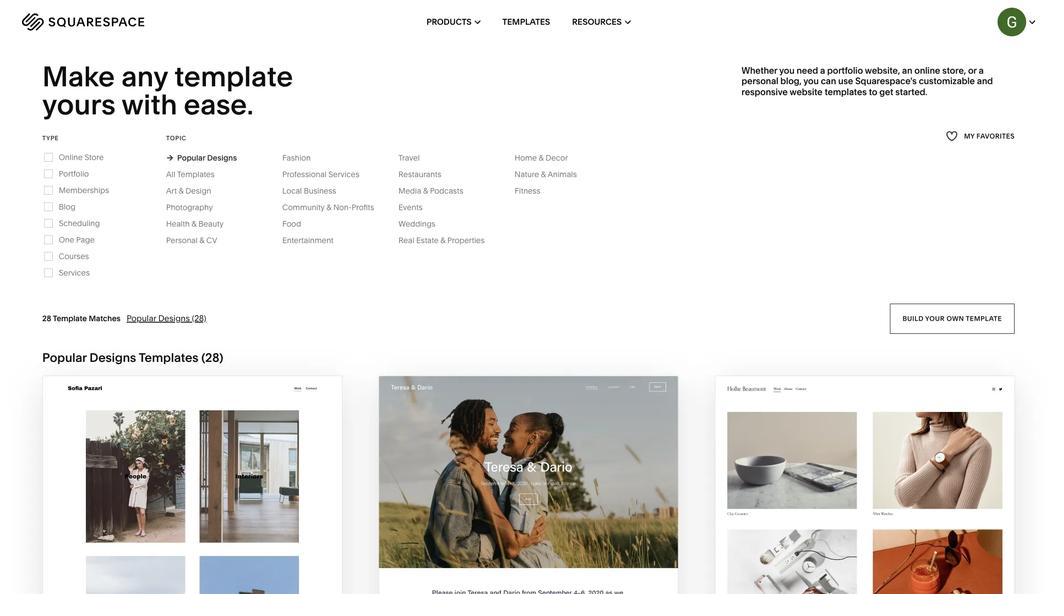 Task type: describe. For each thing, give the bounding box(es) containing it.
weddings
[[399, 219, 436, 229]]

personal & cv
[[166, 236, 217, 245]]

any
[[121, 59, 168, 94]]

fashion link
[[282, 153, 322, 163]]

scheduling
[[59, 219, 100, 228]]

popular for popular designs
[[177, 153, 205, 163]]

all templates
[[166, 170, 215, 179]]

preview for preview beaumont
[[808, 576, 856, 589]]

preview dario
[[486, 576, 571, 589]]

resources button
[[572, 0, 631, 44]]

resources
[[572, 17, 622, 27]]

own
[[947, 315, 964, 323]]

one page
[[59, 235, 95, 245]]

local business link
[[282, 186, 347, 196]]

with for start with dario
[[508, 554, 536, 567]]

template inside button
[[966, 315, 1002, 323]]

my favorites link
[[946, 129, 1015, 144]]

can
[[821, 76, 836, 86]]

popular for popular designs (28)
[[127, 314, 156, 324]]

preview for preview pazari
[[147, 569, 195, 582]]

beauty
[[198, 219, 224, 229]]

popular designs
[[177, 153, 237, 163]]

& for decor
[[539, 153, 544, 163]]

photography link
[[166, 203, 224, 212]]

store
[[85, 153, 104, 162]]

beaumont element
[[716, 377, 1014, 595]]

28 template matches
[[42, 314, 121, 323]]

popular designs (28)
[[127, 314, 206, 324]]

started.
[[896, 86, 928, 97]]

estate
[[416, 236, 439, 245]]

media & podcasts link
[[399, 186, 474, 196]]

build your own template
[[903, 315, 1002, 323]]

entertainment
[[282, 236, 333, 245]]

start with dario button
[[472, 546, 585, 576]]

start for start with pazari
[[134, 548, 167, 561]]

home & decor link
[[515, 153, 579, 163]]

health & beauty
[[166, 219, 224, 229]]

local
[[282, 186, 302, 196]]

courses
[[59, 252, 89, 261]]

my favorites
[[964, 132, 1015, 140]]

popular designs (28) link
[[127, 314, 206, 324]]

start with dario
[[472, 554, 573, 567]]

business
[[304, 186, 336, 196]]

nature & animals
[[515, 170, 577, 179]]

squarespace logo image
[[22, 13, 144, 31]]

with for start with beaumont
[[830, 554, 858, 567]]

community & non-profits link
[[282, 203, 385, 212]]

popular designs link
[[166, 153, 237, 163]]

food
[[282, 219, 301, 229]]

(28)
[[192, 314, 206, 324]]

popular for popular designs templates ( 28 )
[[42, 350, 87, 365]]

nature & animals link
[[515, 170, 588, 179]]

whether you need a portfolio website, an online store, or a personal blog, you can use squarespace's customizable and responsive website templates to get started.
[[742, 65, 993, 97]]

0 horizontal spatial services
[[59, 268, 90, 278]]

an
[[902, 65, 913, 76]]

restaurants
[[399, 170, 441, 179]]

page
[[76, 235, 95, 245]]

0 vertical spatial templates
[[503, 17, 550, 27]]

fitness link
[[515, 186, 552, 196]]

start with beaumont
[[795, 554, 924, 567]]

cv
[[206, 236, 217, 245]]

travel link
[[399, 153, 431, 163]]

(
[[201, 350, 205, 365]]

start with beaumont button
[[795, 546, 935, 576]]

favorites
[[977, 132, 1015, 140]]

online
[[59, 153, 83, 162]]

and
[[977, 76, 993, 86]]

2 a from the left
[[979, 65, 984, 76]]

& for design
[[179, 186, 184, 196]]

art & design
[[166, 186, 211, 196]]

home & decor
[[515, 153, 568, 163]]

dario image
[[379, 377, 678, 595]]

non-
[[333, 203, 352, 212]]

store,
[[943, 65, 966, 76]]

start with pazari
[[134, 548, 239, 561]]

products button
[[427, 0, 481, 44]]

online store
[[59, 153, 104, 162]]

with for start with pazari
[[169, 548, 197, 561]]

1 vertical spatial templates
[[177, 170, 215, 179]]

entertainment link
[[282, 236, 345, 245]]

& right estate
[[441, 236, 446, 245]]

restaurants link
[[399, 170, 452, 179]]

designs for popular designs templates ( 28 )
[[90, 350, 136, 365]]

popular designs templates ( 28 )
[[42, 350, 223, 365]]

products
[[427, 17, 472, 27]]

real
[[399, 236, 414, 245]]

website,
[[865, 65, 900, 76]]

all
[[166, 170, 175, 179]]

one
[[59, 235, 74, 245]]

preview pazari
[[147, 569, 237, 582]]

with inside make any template yours with ease.
[[122, 87, 177, 121]]

nature
[[515, 170, 539, 179]]

my
[[964, 132, 975, 140]]

fitness
[[515, 186, 541, 196]]

preview for preview dario
[[486, 576, 534, 589]]



Task type: vqa. For each thing, say whether or not it's contained in the screenshot.
the left Start
yes



Task type: locate. For each thing, give the bounding box(es) containing it.
designs down 'matches'
[[90, 350, 136, 365]]

template
[[174, 59, 293, 94], [966, 315, 1002, 323]]

community
[[282, 203, 325, 212]]

templates
[[825, 86, 867, 97]]

personal
[[742, 76, 779, 86]]

photography
[[166, 203, 213, 212]]

art
[[166, 186, 177, 196]]

& for non-
[[326, 203, 332, 212]]

art & design link
[[166, 186, 222, 196]]

preview down start with beaumont
[[808, 576, 856, 589]]

dario down start with dario
[[537, 576, 571, 589]]

personal
[[166, 236, 198, 245]]

2 horizontal spatial designs
[[207, 153, 237, 163]]

get
[[880, 86, 894, 97]]

2 horizontal spatial start
[[795, 554, 828, 567]]

pazari down start with pazari
[[198, 569, 237, 582]]

local business
[[282, 186, 336, 196]]

2 vertical spatial popular
[[42, 350, 87, 365]]

portfolio
[[827, 65, 863, 76]]

beaumont up the preview beaumont
[[861, 554, 924, 567]]

start for start with dario
[[472, 554, 505, 567]]

2 horizontal spatial popular
[[177, 153, 205, 163]]

1 horizontal spatial template
[[966, 315, 1002, 323]]

1 horizontal spatial start
[[472, 554, 505, 567]]

2 vertical spatial designs
[[90, 350, 136, 365]]

beaumont down start with beaumont
[[859, 576, 922, 589]]

1 horizontal spatial 28
[[205, 350, 219, 365]]

1 vertical spatial popular
[[127, 314, 156, 324]]

professional services link
[[282, 170, 370, 179]]

real estate & properties
[[399, 236, 485, 245]]

& right the 'art'
[[179, 186, 184, 196]]

& for animals
[[541, 170, 546, 179]]

home
[[515, 153, 537, 163]]

1 vertical spatial beaumont
[[859, 576, 922, 589]]

you left the need
[[779, 65, 795, 76]]

pazari inside button
[[200, 548, 239, 561]]

need
[[797, 65, 818, 76]]

1 vertical spatial dario
[[537, 576, 571, 589]]

yours
[[42, 87, 116, 121]]

0 horizontal spatial you
[[779, 65, 795, 76]]

0 horizontal spatial designs
[[90, 350, 136, 365]]

1 vertical spatial template
[[966, 315, 1002, 323]]

& for beauty
[[192, 219, 197, 229]]

media
[[399, 186, 421, 196]]

build your own template button
[[890, 304, 1015, 334]]

0 vertical spatial template
[[174, 59, 293, 94]]

templates link
[[503, 0, 550, 44]]

0 vertical spatial 28
[[42, 314, 51, 323]]

dario inside button
[[539, 554, 573, 567]]

beaumont
[[861, 554, 924, 567], [859, 576, 922, 589]]

2 horizontal spatial preview
[[808, 576, 856, 589]]

& right health
[[192, 219, 197, 229]]

1 vertical spatial 28
[[205, 350, 219, 365]]

& right nature
[[541, 170, 546, 179]]

professional services
[[282, 170, 359, 179]]

preview
[[147, 569, 195, 582], [486, 576, 534, 589], [808, 576, 856, 589]]

build
[[903, 315, 924, 323]]

0 horizontal spatial preview
[[147, 569, 195, 582]]

with up topic
[[122, 87, 177, 121]]

popular down template
[[42, 350, 87, 365]]

& right "media" at the top left of the page
[[423, 186, 428, 196]]

community & non-profits
[[282, 203, 374, 212]]

type
[[42, 134, 59, 142]]

with up the preview beaumont
[[830, 554, 858, 567]]

preview dario link
[[486, 567, 571, 595]]

pazari
[[200, 548, 239, 561], [198, 569, 237, 582]]

designs left "(28)"
[[158, 314, 190, 324]]

beaumont image
[[716, 377, 1014, 595]]

dario up preview dario
[[539, 554, 573, 567]]

beaumont inside start with beaumont button
[[861, 554, 924, 567]]

0 vertical spatial pazari
[[200, 548, 239, 561]]

media & podcasts
[[399, 186, 463, 196]]

real estate & properties link
[[399, 236, 496, 245]]

matches
[[89, 314, 121, 323]]

animals
[[548, 170, 577, 179]]

start for start with beaumont
[[795, 554, 828, 567]]

a right or
[[979, 65, 984, 76]]

1 horizontal spatial you
[[804, 76, 819, 86]]

memberships
[[59, 186, 109, 195]]

services up business
[[329, 170, 359, 179]]

& for cv
[[200, 236, 205, 245]]

1 vertical spatial pazari
[[198, 569, 237, 582]]

designs up all templates link
[[207, 153, 237, 163]]

dario
[[539, 554, 573, 567], [537, 576, 571, 589]]

dario element
[[379, 377, 678, 595]]

1 horizontal spatial a
[[979, 65, 984, 76]]

online
[[915, 65, 941, 76]]

1 a from the left
[[820, 65, 825, 76]]

0 horizontal spatial 28
[[42, 314, 51, 323]]

a right the need
[[820, 65, 825, 76]]

& left cv
[[200, 236, 205, 245]]

1 horizontal spatial popular
[[127, 314, 156, 324]]

0 vertical spatial beaumont
[[861, 554, 924, 567]]

health & beauty link
[[166, 219, 235, 229]]

you
[[779, 65, 795, 76], [804, 76, 819, 86]]

0 horizontal spatial start
[[134, 548, 167, 561]]

& for podcasts
[[423, 186, 428, 196]]

1 vertical spatial designs
[[158, 314, 190, 324]]

start
[[134, 548, 167, 561], [472, 554, 505, 567], [795, 554, 828, 567]]

design
[[186, 186, 211, 196]]

make
[[42, 59, 115, 94]]

your
[[926, 315, 945, 323]]

template inside make any template yours with ease.
[[174, 59, 293, 94]]

preview beaumont link
[[808, 567, 922, 595]]

1 vertical spatial services
[[59, 268, 90, 278]]

templates
[[503, 17, 550, 27], [177, 170, 215, 179], [139, 350, 199, 365]]

health
[[166, 219, 190, 229]]

events
[[399, 203, 423, 212]]

pazari image
[[43, 377, 342, 595]]

popular up all templates
[[177, 153, 205, 163]]

0 vertical spatial services
[[329, 170, 359, 179]]

0 vertical spatial popular
[[177, 153, 205, 163]]

or
[[968, 65, 977, 76]]

designs for popular designs (28)
[[158, 314, 190, 324]]

pazari up preview pazari
[[200, 548, 239, 561]]

decor
[[546, 153, 568, 163]]

properties
[[447, 236, 485, 245]]

profits
[[352, 203, 374, 212]]

beaumont inside the preview beaumont link
[[859, 576, 922, 589]]

2 vertical spatial templates
[[139, 350, 199, 365]]

services down courses
[[59, 268, 90, 278]]

)
[[219, 350, 223, 365]]

pazari element
[[43, 377, 342, 595]]

start with pazari button
[[134, 539, 251, 570]]

preview down start with dario
[[486, 576, 534, 589]]

with up preview pazari
[[169, 548, 197, 561]]

28 left template
[[42, 314, 51, 323]]

food link
[[282, 219, 312, 229]]

28 down "(28)"
[[205, 350, 219, 365]]

0 horizontal spatial popular
[[42, 350, 87, 365]]

& right home
[[539, 153, 544, 163]]

website
[[790, 86, 823, 97]]

fashion
[[282, 153, 311, 163]]

use
[[838, 76, 853, 86]]

designs for popular designs
[[207, 153, 237, 163]]

squarespace's
[[856, 76, 917, 86]]

preview down start with pazari
[[147, 569, 195, 582]]

you left 'can'
[[804, 76, 819, 86]]

popular right 'matches'
[[127, 314, 156, 324]]

all templates link
[[166, 170, 226, 179]]

blog,
[[781, 76, 802, 86]]

0 vertical spatial designs
[[207, 153, 237, 163]]

travel
[[399, 153, 420, 163]]

1 horizontal spatial preview
[[486, 576, 534, 589]]

popular
[[177, 153, 205, 163], [127, 314, 156, 324], [42, 350, 87, 365]]

1 horizontal spatial designs
[[158, 314, 190, 324]]

0 vertical spatial dario
[[539, 554, 573, 567]]

0 horizontal spatial a
[[820, 65, 825, 76]]

& left non- at the left of the page
[[326, 203, 332, 212]]

0 horizontal spatial template
[[174, 59, 293, 94]]

with up preview dario
[[508, 554, 536, 567]]

make any template yours with ease.
[[42, 59, 299, 121]]

ease.
[[184, 87, 254, 121]]

a
[[820, 65, 825, 76], [979, 65, 984, 76]]

preview beaumont
[[808, 576, 922, 589]]

1 horizontal spatial services
[[329, 170, 359, 179]]



